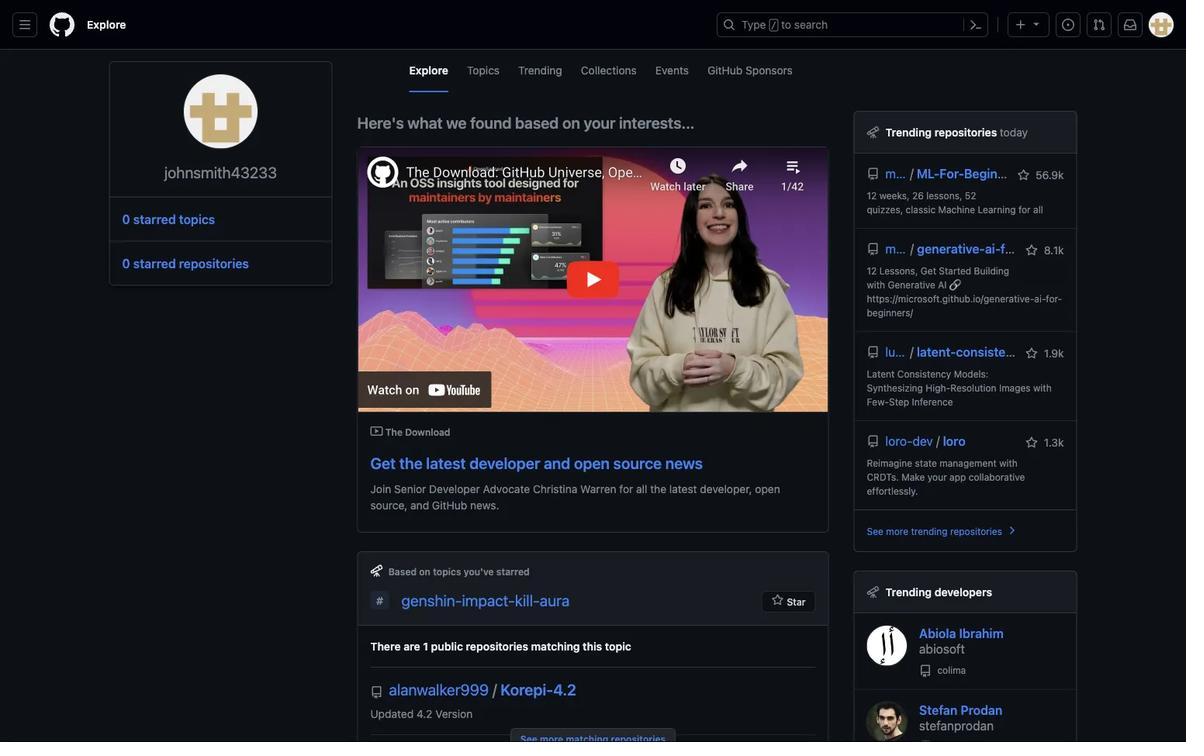 Task type: describe. For each thing, give the bounding box(es) containing it.
crdts.
[[867, 472, 900, 483]]

with inside 12 lessons, get started building with generative ai  🔗 https://microsoft.github.io/generative-ai-for- beginners/
[[867, 279, 886, 290]]

plus image
[[1015, 19, 1028, 31]]

reimagine state management with crdts. make your app collaborative effortlessly.
[[867, 458, 1026, 497]]

what
[[408, 113, 443, 132]]

this recommendation was generated by github computers element
[[371, 565, 389, 577]]

star
[[788, 597, 806, 608]]

ibrahim
[[960, 627, 1004, 642]]

for inside the join senior developer advocate christina warren for all the latest developer, open source, and github news.
[[620, 483, 634, 496]]

repo image for / generative-ai-for-beginners
[[867, 243, 880, 256]]

for- inside 12 lessons, get started building with generative ai  🔗 https://microsoft.github.io/generative-ai-for- beginners/
[[1047, 293, 1063, 304]]

learning
[[979, 204, 1017, 215]]

effortlessly.
[[867, 486, 919, 497]]

interests...
[[619, 113, 695, 132]]

you've
[[464, 567, 494, 577]]

genshin-impact-kill-aura link
[[402, 592, 570, 610]]

inference
[[913, 397, 954, 408]]

advocate
[[483, 483, 530, 496]]

latent
[[867, 369, 895, 380]]

0 starred topics link
[[122, 210, 319, 228]]

get the latest developer and open source news
[[371, 454, 703, 472]]

found
[[471, 113, 512, 132]]

loro-dev / loro
[[886, 434, 966, 449]]

updated
[[371, 708, 414, 721]]

1 vertical spatial explore
[[409, 64, 449, 76]]

models:
[[955, 369, 989, 380]]

issue opened image
[[1063, 19, 1075, 31]]

trending repositories today
[[886, 126, 1029, 139]]

/ inside type / to search
[[771, 20, 777, 31]]

repositories inside see more trending repositories link
[[951, 526, 1003, 537]]

loro-
[[886, 434, 913, 449]]

machine
[[939, 204, 976, 215]]

here's what we found based on your interests...
[[357, 113, 695, 132]]

beginners/
[[867, 307, 914, 318]]

/ ml-for-beginners
[[911, 167, 1024, 181]]

12 for / ml-for-beginners
[[867, 190, 877, 201]]

collaborative
[[969, 472, 1026, 483]]

join senior developer advocate christina warren for all the latest developer, open source, and github news.
[[371, 483, 781, 512]]

model
[[1033, 345, 1069, 360]]

ai
[[939, 279, 947, 290]]

resolution
[[951, 383, 997, 394]]

starred for repositories
[[133, 256, 176, 271]]

latent consistency models: synthesizing high-resolution images with few-step inference
[[867, 369, 1052, 408]]

collections
[[581, 64, 637, 76]]

/ generative-ai-for-beginners
[[911, 242, 1082, 257]]

stefan prodan stefanprodan
[[920, 703, 1003, 733]]

senior
[[394, 483, 426, 496]]

star image
[[1026, 348, 1039, 360]]

your for app
[[928, 472, 948, 483]]

repositories up / ml-for-beginners
[[935, 126, 998, 139]]

0 horizontal spatial 4.2
[[417, 708, 433, 721]]

johnsmith43233
[[165, 163, 277, 182]]

loro link
[[944, 434, 966, 449]]

beginners
[[1023, 242, 1082, 257]]

events link
[[656, 50, 689, 92]]

0 horizontal spatial on
[[419, 567, 431, 577]]

repo image inside colima link
[[920, 666, 932, 678]]

0 horizontal spatial for-
[[1001, 242, 1023, 257]]

command palette image
[[970, 19, 983, 31]]

all inside 12 weeks, 26 lessons, 52 quizzes, classic machine learning for all
[[1034, 204, 1044, 215]]

state
[[916, 458, 938, 469]]

1 vertical spatial explore link
[[409, 50, 449, 92]]

1 horizontal spatial github
[[708, 64, 743, 76]]

there
[[371, 640, 401, 653]]

all inside the join senior developer advocate christina warren for all the latest developer, open source, and github news.
[[637, 483, 648, 496]]

news.
[[470, 499, 500, 512]]

more
[[887, 526, 909, 537]]

video image
[[371, 425, 383, 438]]

stefan
[[920, 703, 958, 718]]

these results are generated by github computers image for trending developers
[[867, 586, 880, 599]]

0 vertical spatial open
[[574, 454, 610, 472]]

topics link
[[467, 50, 500, 92]]

github inside the join senior developer advocate christina warren for all the latest developer, open source, and github news.
[[432, 499, 467, 512]]

/ up lessons,
[[911, 242, 914, 257]]

1.3k link
[[1026, 434, 1065, 451]]

these results are generated by github computers image for trending repositories
[[867, 126, 880, 139]]

repo image for updated 4.2 version
[[371, 687, 383, 699]]

download
[[405, 427, 451, 438]]

topics for starred
[[179, 212, 215, 227]]

are
[[404, 640, 421, 653]]

type / to search
[[742, 18, 828, 31]]

prodan
[[961, 703, 1003, 718]]

1 horizontal spatial and
[[544, 454, 571, 472]]

we
[[447, 113, 467, 132]]

0 for 0 starred topics
[[122, 212, 130, 227]]

trending
[[912, 526, 948, 537]]

star image inside button
[[772, 595, 784, 607]]

0 starred topics
[[122, 212, 215, 227]]

quizzes,
[[867, 204, 904, 215]]

12 weeks, 26 lessons, 52 quizzes, classic machine learning for all
[[867, 190, 1044, 215]]

developers
[[935, 586, 993, 599]]

these results are generated by github computers element for trending repositories
[[867, 124, 880, 141]]

topic
[[605, 640, 632, 653]]

few-
[[867, 397, 890, 408]]

chevron right image
[[1006, 525, 1018, 537]]

trending for trending developers
[[886, 586, 932, 599]]

with inside latent consistency models: synthesizing high-resolution images with few-step inference
[[1034, 383, 1052, 394]]

alanwalker999
[[389, 681, 489, 699]]

/ right dev
[[937, 434, 940, 449]]

generative-ai-for-beginners link
[[918, 242, 1082, 257]]

generative-
[[918, 242, 986, 257]]

high-
[[926, 383, 951, 394]]

abiola
[[920, 627, 957, 642]]

star image for beginners
[[1018, 169, 1030, 182]]

korepi-4.2 link
[[501, 681, 577, 699]]

type
[[742, 18, 767, 31]]

there are 1 public repositories matching this topic
[[371, 640, 632, 653]]

0 horizontal spatial explore
[[87, 18, 126, 31]]

ml-for-beginners link
[[917, 167, 1024, 181]]

source,
[[371, 499, 408, 512]]

0 vertical spatial the
[[400, 454, 423, 472]]

topics
[[467, 64, 500, 76]]

notifications image
[[1125, 19, 1137, 31]]

images
[[1000, 383, 1031, 394]]

colima
[[935, 665, 967, 676]]

homepage image
[[50, 12, 75, 37]]



Task type: locate. For each thing, give the bounding box(es) containing it.
kill-
[[515, 592, 540, 610]]

reimagine
[[867, 458, 913, 469]]

for
[[1019, 204, 1031, 215], [620, 483, 634, 496]]

topics up the 0 starred repositories link
[[179, 212, 215, 227]]

consistency
[[898, 369, 952, 380]]

1 vertical spatial for-
[[1047, 293, 1063, 304]]

4.2 down the matching
[[554, 681, 577, 699]]

12 for / generative-ai-for-beginners
[[867, 265, 877, 276]]

see more trending repositories
[[867, 526, 1003, 537]]

ai- inside 12 lessons, get started building with generative ai  🔗 https://microsoft.github.io/generative-ai-for- beginners/
[[1035, 293, 1047, 304]]

explore up what
[[409, 64, 449, 76]]

4.2 down alanwalker999
[[417, 708, 433, 721]]

1 vertical spatial the
[[651, 483, 667, 496]]

repo image left loro-
[[867, 436, 880, 448]]

🔗
[[950, 279, 959, 290]]

git pull request image
[[1094, 19, 1106, 31]]

repo image up latent
[[867, 347, 880, 359]]

trending developers
[[886, 586, 993, 599]]

1 vertical spatial these results are generated by github computers element
[[867, 585, 880, 601]]

1.3k
[[1042, 437, 1065, 449]]

1 0 from the top
[[122, 212, 130, 227]]

1 horizontal spatial with
[[1000, 458, 1018, 469]]

make
[[902, 472, 926, 483]]

stefan prodan link
[[920, 703, 1003, 718]]

1 horizontal spatial topics
[[433, 567, 462, 577]]

0 horizontal spatial the
[[400, 454, 423, 472]]

with inside reimagine state management with crdts. make your app collaborative effortlessly.
[[1000, 458, 1018, 469]]

0 horizontal spatial your
[[584, 113, 616, 132]]

2 12 from the top
[[867, 265, 877, 276]]

get the latest developer and open source news link
[[371, 454, 703, 472]]

star image left 8.1k
[[1026, 245, 1039, 257]]

latest down news
[[670, 483, 698, 496]]

@abiosoft image
[[867, 626, 907, 666]]

/ left korepi-
[[493, 681, 497, 699]]

trending for trending
[[519, 64, 563, 76]]

genshin-impact-kill-aura
[[402, 592, 570, 610]]

the down source
[[651, 483, 667, 496]]

0 vertical spatial latest
[[426, 454, 466, 472]]

2 vertical spatial trending
[[886, 586, 932, 599]]

repo image
[[867, 168, 880, 180], [867, 243, 880, 256], [867, 436, 880, 448], [920, 666, 932, 678]]

0 vertical spatial for
[[1019, 204, 1031, 215]]

0 horizontal spatial with
[[867, 279, 886, 290]]

0 vertical spatial for-
[[1001, 242, 1023, 257]]

github
[[708, 64, 743, 76], [432, 499, 467, 512]]

12 inside 12 lessons, get started building with generative ai  🔗 https://microsoft.github.io/generative-ai-for- beginners/
[[867, 265, 877, 276]]

0 vertical spatial 0
[[122, 212, 130, 227]]

0 vertical spatial 12
[[867, 190, 877, 201]]

started
[[940, 265, 972, 276]]

star image inside 8.1k link
[[1026, 245, 1039, 257]]

these results are generated by github computers element for trending developers
[[867, 585, 880, 601]]

2 0 from the top
[[122, 256, 130, 271]]

1 vertical spatial 12
[[867, 265, 877, 276]]

for inside 12 weeks, 26 lessons, 52 quizzes, classic machine learning for all
[[1019, 204, 1031, 215]]

open right the developer,
[[756, 483, 781, 496]]

1 horizontal spatial explore
[[409, 64, 449, 76]]

repo image for loro-dev / loro
[[867, 436, 880, 448]]

this recommendation was generated by github computers image
[[371, 565, 383, 577]]

1 vertical spatial for
[[620, 483, 634, 496]]

version
[[436, 708, 473, 721]]

0 vertical spatial github
[[708, 64, 743, 76]]

1 vertical spatial latest
[[670, 483, 698, 496]]

trending up ml- at the right of page
[[886, 126, 932, 139]]

1 vertical spatial 4.2
[[417, 708, 433, 721]]

1 vertical spatial with
[[1034, 383, 1052, 394]]

the up senior at the bottom of the page
[[400, 454, 423, 472]]

trending link
[[519, 50, 563, 92]]

repo image
[[867, 347, 880, 359], [371, 687, 383, 699]]

56.9k
[[1033, 169, 1065, 182]]

2 horizontal spatial with
[[1034, 383, 1052, 394]]

star image inside 1.3k link
[[1026, 437, 1039, 449]]

star image for for-
[[1026, 245, 1039, 257]]

1 vertical spatial open
[[756, 483, 781, 496]]

all down source
[[637, 483, 648, 496]]

get up "generative"
[[921, 265, 937, 276]]

triangle down image
[[1031, 17, 1043, 30]]

1 12 from the top
[[867, 190, 877, 201]]

classic
[[906, 204, 936, 215]]

step
[[890, 397, 910, 408]]

0 vertical spatial explore
[[87, 18, 126, 31]]

topics left you've
[[433, 567, 462, 577]]

with down lessons,
[[867, 279, 886, 290]]

star image for loro
[[1026, 437, 1039, 449]]

trending up based
[[519, 64, 563, 76]]

alanwalker999 / korepi-4.2
[[389, 681, 577, 699]]

1 horizontal spatial ai-
[[1035, 293, 1047, 304]]

/ left latent-
[[911, 345, 914, 360]]

1.9k link
[[1026, 345, 1065, 362]]

github left sponsors
[[708, 64, 743, 76]]

for- down 8.1k
[[1047, 293, 1063, 304]]

0 starred repositories
[[122, 256, 249, 271]]

0 horizontal spatial ai-
[[986, 242, 1001, 257]]

2 these results are generated by github computers image from the top
[[867, 586, 880, 599]]

collections link
[[581, 50, 637, 92]]

12 up quizzes,
[[867, 190, 877, 201]]

lessons,
[[880, 265, 919, 276]]

star image inside 56.9k link
[[1018, 169, 1030, 182]]

trending for trending repositories today
[[886, 126, 932, 139]]

starred for topics
[[133, 212, 176, 227]]

dev
[[913, 434, 934, 449]]

ai- down 8.1k link
[[1035, 293, 1047, 304]]

0 vertical spatial on
[[563, 113, 581, 132]]

0 vertical spatial ai-
[[986, 242, 1001, 257]]

today
[[1000, 126, 1029, 139]]

star image left the 56.9k
[[1018, 169, 1030, 182]]

developer
[[470, 454, 541, 472]]

0 vertical spatial trending
[[519, 64, 563, 76]]

1 vertical spatial all
[[637, 483, 648, 496]]

0 horizontal spatial get
[[371, 454, 396, 472]]

latest up developer
[[426, 454, 466, 472]]

for- up building
[[1001, 242, 1023, 257]]

0 vertical spatial your
[[584, 113, 616, 132]]

latest inside the join senior developer advocate christina warren for all the latest developer, open source, and github news.
[[670, 483, 698, 496]]

repositories down 0 starred topics link
[[179, 256, 249, 271]]

colima link
[[920, 665, 967, 678]]

1 horizontal spatial latest
[[670, 483, 698, 496]]

repositories left the chevron right icon
[[951, 526, 1003, 537]]

1 vertical spatial these results are generated by github computers image
[[867, 586, 880, 599]]

get up join
[[371, 454, 396, 472]]

12 inside 12 weeks, 26 lessons, 52 quizzes, classic machine learning for all
[[867, 190, 877, 201]]

0 horizontal spatial open
[[574, 454, 610, 472]]

to
[[782, 18, 792, 31]]

sponsors
[[746, 64, 793, 76]]

repo image for /
[[867, 347, 880, 359]]

your inside reimagine state management with crdts. make your app collaborative effortlessly.
[[928, 472, 948, 483]]

the inside the join senior developer advocate christina warren for all the latest developer, open source, and github news.
[[651, 483, 667, 496]]

1 horizontal spatial the
[[651, 483, 667, 496]]

1 vertical spatial 0
[[122, 256, 130, 271]]

all
[[1034, 204, 1044, 215], [637, 483, 648, 496]]

12 left lessons,
[[867, 265, 877, 276]]

2 vertical spatial starred
[[497, 567, 530, 577]]

0 vertical spatial repo image
[[867, 347, 880, 359]]

1 vertical spatial and
[[411, 499, 429, 512]]

with right images
[[1034, 383, 1052, 394]]

/ latent-consistency-model
[[911, 345, 1069, 360]]

star image left 1.3k
[[1026, 437, 1039, 449]]

trending developers link
[[886, 586, 993, 599]]

1.9k
[[1042, 347, 1065, 360]]

star image left star
[[772, 595, 784, 607]]

1 vertical spatial your
[[928, 472, 948, 483]]

weeks,
[[880, 190, 910, 201]]

1 horizontal spatial open
[[756, 483, 781, 496]]

aura
[[540, 592, 570, 610]]

get inside 12 lessons, get started building with generative ai  🔗 https://microsoft.github.io/generative-ai-for- beginners/
[[921, 265, 937, 276]]

0 horizontal spatial and
[[411, 499, 429, 512]]

0 down 0 starred topics
[[122, 256, 130, 271]]

1 vertical spatial topics
[[433, 567, 462, 577]]

building
[[975, 265, 1010, 276]]

1 vertical spatial repo image
[[371, 687, 383, 699]]

get
[[921, 265, 937, 276], [371, 454, 396, 472]]

trending
[[519, 64, 563, 76], [886, 126, 932, 139], [886, 586, 932, 599]]

0 for 0 starred repositories
[[122, 256, 130, 271]]

0 vertical spatial these results are generated by github computers element
[[867, 124, 880, 141]]

1 vertical spatial github
[[432, 499, 467, 512]]

for right 'warren'
[[620, 483, 634, 496]]

updated 4.2 version
[[371, 708, 473, 721]]

12 lessons, get started building with generative ai  🔗 https://microsoft.github.io/generative-ai-for- beginners/
[[867, 265, 1063, 318]]

generative
[[888, 279, 936, 290]]

consistency-
[[957, 345, 1033, 360]]

1 vertical spatial trending
[[886, 126, 932, 139]]

0 vertical spatial these results are generated by github computers image
[[867, 126, 880, 139]]

abiosoft
[[920, 642, 966, 657]]

1 horizontal spatial 4.2
[[554, 681, 577, 699]]

0 up 0 starred repositories
[[122, 212, 130, 227]]

1 horizontal spatial your
[[928, 472, 948, 483]]

trending up abiola
[[886, 586, 932, 599]]

these results are generated by github computers element
[[867, 124, 880, 141], [867, 585, 880, 601]]

1 horizontal spatial repo image
[[867, 347, 880, 359]]

1 vertical spatial ai-
[[1035, 293, 1047, 304]]

1 horizontal spatial get
[[921, 265, 937, 276]]

0 horizontal spatial all
[[637, 483, 648, 496]]

26
[[913, 190, 924, 201]]

0 vertical spatial with
[[867, 279, 886, 290]]

app
[[950, 472, 967, 483]]

all down 56.9k link at top
[[1034, 204, 1044, 215]]

abiola ibrahim abiosoft
[[920, 627, 1004, 657]]

see more trending repositories link
[[867, 525, 1018, 537]]

explore link up what
[[409, 50, 449, 92]]

open
[[574, 454, 610, 472], [756, 483, 781, 496]]

0 vertical spatial starred
[[133, 212, 176, 227]]

@johnsmith43233 image
[[184, 75, 258, 149]]

your down "state"
[[928, 472, 948, 483]]

and inside the join senior developer advocate christina warren for all the latest developer, open source, and github news.
[[411, 499, 429, 512]]

/ left ml- at the right of page
[[911, 167, 914, 181]]

and down senior at the bottom of the page
[[411, 499, 429, 512]]

open inside the join senior developer advocate christina warren for all the latest developer, open source, and github news.
[[756, 483, 781, 496]]

0 vertical spatial get
[[921, 265, 937, 276]]

starred down 0 starred topics
[[133, 256, 176, 271]]

repositories up alanwalker999 / korepi-4.2 at bottom left
[[466, 640, 529, 653]]

starred up the 0 starred repositories link
[[133, 212, 176, 227]]

repo image for / ml-for-beginners
[[867, 168, 880, 180]]

@stefanprodan image
[[867, 703, 907, 743]]

explore right homepage icon
[[87, 18, 126, 31]]

repo image left colima
[[920, 666, 932, 678]]

1 vertical spatial starred
[[133, 256, 176, 271]]

with up collaborative
[[1000, 458, 1018, 469]]

0 horizontal spatial repo image
[[371, 687, 383, 699]]

events
[[656, 64, 689, 76]]

based on topics you've starred
[[389, 567, 530, 577]]

1 horizontal spatial all
[[1034, 204, 1044, 215]]

developer
[[429, 483, 480, 496]]

1 these results are generated by github computers image from the top
[[867, 126, 880, 139]]

0 vertical spatial all
[[1034, 204, 1044, 215]]

1 vertical spatial get
[[371, 454, 396, 472]]

2 vertical spatial with
[[1000, 458, 1018, 469]]

alanwalker999 link
[[389, 681, 493, 699]]

repo image up 'updated'
[[371, 687, 383, 699]]

developer,
[[700, 483, 753, 496]]

these results are generated by github computers image
[[867, 126, 880, 139], [867, 586, 880, 599]]

0 vertical spatial topics
[[179, 212, 215, 227]]

1 these results are generated by github computers element from the top
[[867, 124, 880, 141]]

1 horizontal spatial on
[[563, 113, 581, 132]]

0 horizontal spatial topics
[[179, 212, 215, 227]]

for-
[[940, 167, 965, 181]]

for right learning
[[1019, 204, 1031, 215]]

lessons,
[[927, 190, 963, 201]]

8.1k link
[[1026, 241, 1065, 259]]

ai- up building
[[986, 242, 1001, 257]]

repo image up quizzes,
[[867, 168, 880, 180]]

starred up 'kill-' on the left of page
[[497, 567, 530, 577]]

0 vertical spatial explore link
[[81, 12, 132, 37]]

synthesizing
[[867, 383, 924, 394]]

1 horizontal spatial for-
[[1047, 293, 1063, 304]]

0 vertical spatial 4.2
[[554, 681, 577, 699]]

topics for on
[[433, 567, 462, 577]]

repo image down quizzes,
[[867, 243, 880, 256]]

0 horizontal spatial explore link
[[81, 12, 132, 37]]

2 these results are generated by github computers element from the top
[[867, 585, 880, 601]]

1 horizontal spatial explore link
[[409, 50, 449, 92]]

0 horizontal spatial github
[[432, 499, 467, 512]]

matching
[[531, 640, 580, 653]]

/ left to
[[771, 20, 777, 31]]

0 vertical spatial and
[[544, 454, 571, 472]]

4.2
[[554, 681, 577, 699], [417, 708, 433, 721]]

0 horizontal spatial for
[[620, 483, 634, 496]]

0 horizontal spatial latest
[[426, 454, 466, 472]]

1 vertical spatial on
[[419, 567, 431, 577]]

explore link right homepage icon
[[81, 12, 132, 37]]

1
[[423, 640, 429, 653]]

the
[[386, 427, 403, 438]]

your down collections link
[[584, 113, 616, 132]]

and up christina
[[544, 454, 571, 472]]

latent-consistency-model link
[[917, 345, 1069, 360]]

github down developer
[[432, 499, 467, 512]]

your for interests...
[[584, 113, 616, 132]]

see
[[867, 526, 884, 537]]

source
[[614, 454, 662, 472]]

1 horizontal spatial for
[[1019, 204, 1031, 215]]

open up 'warren'
[[574, 454, 610, 472]]

github sponsors
[[708, 64, 793, 76]]

star image
[[1018, 169, 1030, 182], [1026, 245, 1039, 257], [1026, 437, 1039, 449], [772, 595, 784, 607]]

12
[[867, 190, 877, 201], [867, 265, 877, 276]]

the
[[400, 454, 423, 472], [651, 483, 667, 496]]

#
[[376, 595, 383, 608]]



Task type: vqa. For each thing, say whether or not it's contained in the screenshot.
0 starred repositories
yes



